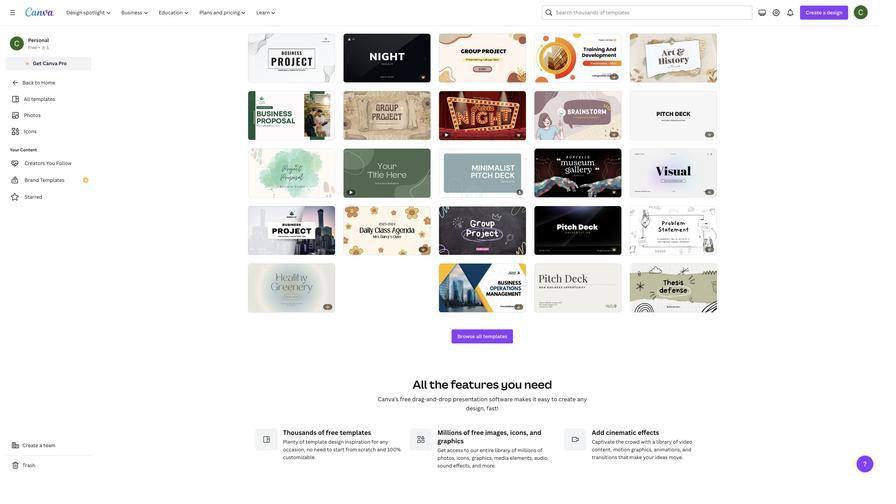 Task type: locate. For each thing, give the bounding box(es) containing it.
0 vertical spatial 1 of 15
[[540, 74, 552, 79]]

1 vertical spatial get
[[438, 448, 446, 454]]

cream neutral minimalist new business pitch deck presentation image
[[535, 264, 622, 313]]

0 vertical spatial 1 of 16
[[635, 189, 647, 195]]

1 for black doodle group project presentation image
[[444, 247, 446, 252]]

of for grey minimalist business project presentation image
[[256, 74, 260, 79]]

get left canva
[[33, 60, 41, 67]]

get up photos,
[[438, 448, 446, 454]]

icons, up "millions"
[[510, 429, 529, 438]]

to inside millions of free images, icons, and graphics get access to our entire library of millions of photos, icons, graphics, media elements, audio, sound effects, and more.
[[465, 448, 470, 454]]

1 vertical spatial need
[[314, 447, 326, 454]]

1 horizontal spatial the
[[616, 439, 624, 446]]

1 horizontal spatial free
[[400, 396, 411, 404]]

to
[[35, 79, 40, 86], [552, 396, 558, 404], [327, 447, 332, 454], [465, 448, 470, 454]]

need up it
[[525, 378, 552, 393]]

create a design button
[[801, 6, 849, 20]]

Search search field
[[556, 6, 748, 19]]

start
[[333, 447, 345, 454]]

dark modern corporate app development startup pitch deck presentation image
[[535, 206, 622, 255]]

design inside thousands of free templates plenty of template design inspiration for any occasion, no need to start from scratch and 100% customizable.
[[328, 439, 344, 446]]

church
[[671, 14, 688, 21]]

1 for grey minimalist business project presentation image
[[253, 74, 255, 79]]

0 horizontal spatial create
[[22, 443, 38, 449]]

and down video
[[683, 447, 692, 454]]

trash link
[[6, 459, 91, 473]]

of for black white problem statement brainstorm presentation image
[[638, 247, 642, 252]]

25
[[356, 74, 361, 79]]

1 vertical spatial 1 of 14
[[635, 247, 647, 252]]

to left the start
[[327, 447, 332, 454]]

1 horizontal spatial 1 of 15 link
[[439, 264, 526, 313]]

grey modern professional business project presentation image
[[248, 206, 335, 255]]

1 horizontal spatial 1 of 16
[[635, 189, 647, 195]]

1 vertical spatial 1 of 14 link
[[630, 206, 717, 255]]

your content
[[10, 147, 37, 153]]

1 vertical spatial 1 of 13
[[253, 132, 265, 137]]

the
[[430, 378, 449, 393], [616, 439, 624, 446]]

0 horizontal spatial 14
[[261, 74, 265, 79]]

all down back
[[24, 96, 30, 103]]

company
[[705, 14, 728, 21]]

15 for grey modern professional business project presentation "image"
[[261, 247, 265, 252]]

all up drag-
[[413, 378, 427, 393]]

occasion,
[[283, 447, 306, 454]]

a inside add cinematic effects captivate the crowd with a library of video content, motion graphics, animations, and transitions that make your ideas move.
[[653, 439, 656, 446]]

0 vertical spatial 16
[[643, 189, 647, 195]]

green minimalist professional business proposal presentation image
[[248, 91, 335, 140]]

0 horizontal spatial 1 of 15
[[253, 247, 265, 252]]

1 vertical spatial 1 of 15
[[253, 247, 265, 252]]

makes
[[515, 396, 532, 404]]

1 horizontal spatial 1 of 13 link
[[630, 34, 717, 83]]

1 of 10 link
[[439, 34, 526, 83], [344, 91, 431, 140], [535, 91, 622, 140], [630, 264, 717, 313]]

the inside the all the features you need canva's free drag-and-drop presentation software makes it easy to create any design, fast!
[[430, 378, 449, 393]]

templates right "all"
[[483, 334, 508, 340]]

templates
[[40, 177, 65, 184]]

1 horizontal spatial templates
[[340, 429, 371, 438]]

free inside millions of free images, icons, and graphics get access to our entire library of millions of photos, icons, graphics, media elements, audio, sound effects, and more.
[[472, 429, 484, 438]]

create for create a design
[[806, 9, 822, 16]]

you
[[501, 378, 522, 393]]

2 horizontal spatial free
[[472, 429, 484, 438]]

1
[[47, 45, 49, 51], [253, 74, 255, 79], [349, 74, 351, 79], [444, 74, 446, 79], [540, 74, 542, 79], [635, 74, 637, 79], [253, 132, 255, 137], [349, 132, 351, 137], [540, 132, 542, 137], [253, 189, 255, 195], [540, 189, 542, 195], [635, 189, 637, 195], [444, 189, 446, 195], [253, 247, 255, 252], [540, 247, 542, 252], [635, 247, 637, 252], [349, 247, 351, 252], [444, 247, 446, 252], [253, 304, 255, 310], [540, 304, 542, 310], [635, 304, 637, 310], [444, 305, 446, 310]]

2 horizontal spatial 15
[[547, 74, 552, 79]]

1 of 11 link for 25
[[344, 207, 431, 256]]

2 horizontal spatial 1 of 15
[[540, 74, 552, 79]]

of for gradient minimal portfolio proposal presentation "image"
[[638, 189, 642, 195]]

15 for yellow and white modern training and development presentation image
[[547, 74, 552, 79]]

1 of 14
[[253, 74, 265, 79], [635, 247, 647, 252]]

to inside back to home link
[[35, 79, 40, 86]]

create inside button
[[22, 443, 38, 449]]

1 vertical spatial icons,
[[457, 456, 471, 462]]

2 11 from the left
[[452, 247, 456, 252]]

with
[[641, 439, 652, 446]]

2 horizontal spatial 1 of 20 link
[[535, 149, 622, 198]]

library up animations,
[[657, 439, 672, 446]]

your
[[10, 147, 19, 153]]

of for green and white doodle thesis defense presentation image
[[638, 304, 642, 310]]

1 of 20 link for 1 of 13
[[248, 149, 335, 198]]

2 1 of 11 link from the left
[[439, 207, 526, 256]]

1 vertical spatial templates
[[483, 334, 508, 340]]

need inside the all the features you need canva's free drag-and-drop presentation software makes it easy to create any design, fast!
[[525, 378, 552, 393]]

1 horizontal spatial 20
[[452, 189, 457, 195]]

add
[[592, 429, 605, 438]]

0 vertical spatial icons,
[[510, 429, 529, 438]]

inspiration
[[345, 439, 371, 446]]

0 vertical spatial 1 of 14
[[253, 74, 265, 79]]

of for cream neutral minimalist new business pitch deck presentation image
[[543, 304, 546, 310]]

the up drop
[[430, 378, 449, 393]]

all templates link
[[10, 93, 87, 106]]

1 for brown aesthetic group project presentation image
[[444, 74, 446, 79]]

0 horizontal spatial 1 of 14
[[253, 74, 265, 79]]

2 horizontal spatial templates
[[483, 334, 508, 340]]

1 horizontal spatial library
[[657, 439, 672, 446]]

1 for yellow and white modern training and development presentation image
[[540, 74, 542, 79]]

any right for
[[380, 439, 388, 446]]

1 of 15 for grey modern professional business project presentation "image"
[[253, 247, 265, 252]]

1 of 13
[[635, 74, 647, 79], [253, 132, 265, 137]]

get canva pro button
[[6, 57, 91, 70]]

1 of 10 for the brown and beige aesthetic vintage group project presentation "image"
[[349, 132, 361, 137]]

1 of 11 for 10
[[444, 247, 456, 252]]

•
[[38, 45, 40, 51]]

1 for green and white doodle thesis defense presentation image
[[635, 304, 637, 310]]

0 horizontal spatial need
[[314, 447, 326, 454]]

2 vertical spatial 1 of 15
[[444, 305, 456, 310]]

0 vertical spatial need
[[525, 378, 552, 393]]

1 horizontal spatial a
[[653, 439, 656, 446]]

0 vertical spatial the
[[430, 378, 449, 393]]

creators you follow
[[25, 160, 72, 167]]

0 vertical spatial 1 of 15 link
[[535, 34, 622, 83]]

a inside "dropdown button"
[[823, 9, 826, 16]]

0 horizontal spatial 1 of 16
[[540, 247, 552, 252]]

1 of 14 for grey minimalist business project presentation image
[[253, 74, 265, 79]]

business
[[591, 14, 613, 21]]

cinematic
[[606, 429, 637, 438]]

free left drag-
[[400, 396, 411, 404]]

1 horizontal spatial 15
[[452, 305, 456, 310]]

drag-
[[412, 396, 427, 404]]

presentation
[[453, 396, 488, 404]]

crowd
[[625, 439, 640, 446]]

0 horizontal spatial library
[[495, 448, 511, 454]]

1 of 10
[[444, 74, 456, 79], [349, 132, 361, 137], [540, 132, 552, 137], [635, 304, 648, 310]]

0 vertical spatial graphics,
[[632, 447, 653, 454]]

2 1 of 11 from the left
[[444, 247, 456, 252]]

0 horizontal spatial 15
[[261, 247, 265, 252]]

1 vertical spatial create
[[22, 443, 38, 449]]

2 vertical spatial 15
[[452, 305, 456, 310]]

need down template
[[314, 447, 326, 454]]

0 horizontal spatial all
[[24, 96, 30, 103]]

0 horizontal spatial any
[[380, 439, 388, 446]]

13
[[643, 74, 647, 79], [261, 132, 265, 137]]

10 for the brown and beige aesthetic vintage group project presentation "image"
[[356, 132, 361, 137]]

library inside millions of free images, icons, and graphics get access to our entire library of millions of photos, icons, graphics, media elements, audio, sound effects, and more.
[[495, 448, 511, 454]]

1 vertical spatial graphics,
[[472, 456, 493, 462]]

templates down back to home
[[31, 96, 55, 103]]

1 1 of 11 from the left
[[349, 247, 360, 252]]

0 vertical spatial 13
[[643, 74, 647, 79]]

0 horizontal spatial 20
[[261, 189, 266, 195]]

free inside thousands of free templates plenty of template design inspiration for any occasion, no need to start from scratch and 100% customizable.
[[326, 429, 339, 438]]

1 horizontal spatial 1 of 14
[[635, 247, 647, 252]]

any right create
[[578, 396, 587, 404]]

free •
[[28, 45, 40, 51]]

get
[[33, 60, 41, 67], [438, 448, 446, 454]]

1 horizontal spatial all
[[413, 378, 427, 393]]

10 for brown aesthetic group project presentation image
[[452, 74, 456, 79]]

create inside "dropdown button"
[[806, 9, 822, 16]]

1 for beige brown minimal organic creative project presentation image
[[253, 189, 255, 195]]

entire
[[480, 448, 494, 454]]

of
[[256, 74, 260, 79], [351, 74, 355, 79], [447, 74, 451, 79], [543, 74, 546, 79], [638, 74, 642, 79], [256, 132, 260, 137], [351, 132, 355, 137], [543, 132, 546, 137], [256, 189, 260, 195], [543, 189, 546, 195], [638, 189, 642, 195], [447, 189, 451, 195], [256, 247, 260, 252], [543, 247, 546, 252], [638, 247, 642, 252], [351, 247, 355, 252], [447, 247, 451, 252], [256, 304, 260, 310], [543, 304, 546, 310], [638, 304, 642, 310], [447, 305, 451, 310], [318, 429, 325, 438], [464, 429, 470, 438], [300, 439, 305, 446], [673, 439, 678, 446], [512, 448, 517, 454], [538, 448, 543, 454]]

1 horizontal spatial create
[[806, 9, 822, 16]]

1 of 16
[[635, 189, 647, 195], [540, 247, 552, 252]]

of for green minimalist professional business proposal presentation image
[[256, 132, 260, 137]]

and down for
[[377, 447, 386, 454]]

team
[[43, 443, 55, 449]]

yellow and white modern training and development presentation image
[[535, 34, 622, 83]]

0 horizontal spatial 1 of 20
[[253, 189, 266, 195]]

0 horizontal spatial a
[[39, 443, 42, 449]]

1 of 10 for brown aesthetic group project presentation image
[[444, 74, 456, 79]]

1 horizontal spatial 1 of 20
[[444, 189, 457, 195]]

1 vertical spatial design
[[328, 439, 344, 446]]

need inside thousands of free templates plenty of template design inspiration for any occasion, no need to start from scratch and 100% customizable.
[[314, 447, 326, 454]]

all the features you need canva's free drag-and-drop presentation software makes it easy to create any design, fast!
[[378, 378, 587, 413]]

1 of 10 for green and white doodle thesis defense presentation image
[[635, 304, 648, 310]]

15
[[547, 74, 552, 79], [261, 247, 265, 252], [452, 305, 456, 310]]

any
[[578, 396, 587, 404], [380, 439, 388, 446]]

graphics, down entire
[[472, 456, 493, 462]]

your
[[644, 455, 654, 462]]

design up the start
[[328, 439, 344, 446]]

1 vertical spatial all
[[413, 378, 427, 393]]

2 horizontal spatial 1 of 20
[[540, 189, 552, 195]]

1 vertical spatial library
[[495, 448, 511, 454]]

0 horizontal spatial get
[[33, 60, 41, 67]]

1 of 15 for 'blue and yellow modern business operations management presentation' image
[[444, 305, 456, 310]]

icons, up effects,
[[457, 456, 471, 462]]

trash
[[22, 463, 35, 469]]

brown and beige aesthetic vintage group project presentation image
[[344, 91, 431, 140]]

thousands of free templates image
[[255, 429, 278, 452]]

and inside thousands of free templates plenty of template design inspiration for any occasion, no need to start from scratch and 100% customizable.
[[377, 447, 386, 454]]

1 1 of 11 link from the left
[[344, 207, 431, 256]]

and
[[530, 429, 542, 438], [377, 447, 386, 454], [683, 447, 692, 454], [472, 463, 481, 470]]

of for beige brown minimal organic creative project presentation image
[[256, 189, 260, 195]]

11
[[356, 247, 360, 252], [452, 247, 456, 252]]

16
[[643, 189, 647, 195], [547, 247, 552, 252]]

0 horizontal spatial 1 of 11
[[349, 247, 360, 252]]

0 vertical spatial 1 of 13
[[635, 74, 647, 79]]

the up motion
[[616, 439, 624, 446]]

free for thousands of free templates
[[326, 429, 339, 438]]

1 vertical spatial the
[[616, 439, 624, 446]]

1 horizontal spatial 1 of 15
[[444, 305, 456, 310]]

1 of 16 for gradient minimal portfolio proposal presentation "image"
[[635, 189, 647, 195]]

any inside the all the features you need canva's free drag-and-drop presentation software makes it easy to create any design, fast!
[[578, 396, 587, 404]]

follow
[[56, 160, 72, 167]]

14 for bottommost 1 of 14 link
[[643, 247, 647, 252]]

beige brown pastel  playful manhwa illustration brainstorm presentation image
[[535, 91, 622, 140]]

1 for dark modern corporate app development startup pitch deck presentation image
[[540, 247, 542, 252]]

14
[[261, 74, 265, 79], [643, 247, 647, 252]]

black doodle group project presentation image
[[439, 207, 526, 256]]

13 for bottom the 1 of 13 link
[[261, 132, 265, 137]]

modern pitch deck presentation template image
[[630, 91, 717, 140]]

1 horizontal spatial 1 of 20 link
[[439, 149, 526, 198]]

1 horizontal spatial 11
[[452, 247, 456, 252]]

of for the brown and beige aesthetic vintage group project presentation "image"
[[351, 132, 355, 137]]

2 vertical spatial templates
[[340, 429, 371, 438]]

0 horizontal spatial the
[[430, 378, 449, 393]]

1 horizontal spatial need
[[525, 378, 552, 393]]

no
[[307, 447, 313, 454]]

templates up inspiration
[[340, 429, 371, 438]]

1 vertical spatial 1 of 15 link
[[248, 206, 335, 255]]

1 of 25
[[349, 74, 361, 79]]

all inside the all the features you need canva's free drag-and-drop presentation software makes it easy to create any design, fast!
[[413, 378, 427, 393]]

library up media
[[495, 448, 511, 454]]

1 for black white problem statement brainstorm presentation image
[[635, 247, 637, 252]]

free up our
[[472, 429, 484, 438]]

to right back
[[35, 79, 40, 86]]

graphics,
[[632, 447, 653, 454], [472, 456, 493, 462]]

0 horizontal spatial 1 of 15 link
[[248, 206, 335, 255]]

1 of 20 for 10
[[540, 189, 552, 195]]

icons
[[24, 128, 37, 135]]

1 for gradient minimal portfolio proposal presentation "image"
[[635, 189, 637, 195]]

brainstorm button
[[545, 11, 577, 25]]

free up the start
[[326, 429, 339, 438]]

all for the
[[413, 378, 427, 393]]

0 horizontal spatial design
[[328, 439, 344, 446]]

brown aesthetic group project presentation image
[[439, 34, 526, 83]]

design left christina overa icon
[[827, 9, 843, 16]]

for
[[372, 439, 379, 446]]

beige scrapbook art and history museum presentation image
[[630, 34, 717, 83]]

1 for the brown and beige aesthetic vintage group project presentation "image"
[[349, 132, 351, 137]]

1 for grey modern professional business project presentation "image"
[[253, 247, 255, 252]]

thousands
[[283, 429, 317, 438]]

0 vertical spatial 1 of 16 link
[[630, 149, 717, 198]]

home
[[41, 79, 55, 86]]

1 vertical spatial 16
[[547, 247, 552, 252]]

to left our
[[465, 448, 470, 454]]

create for create a team
[[22, 443, 38, 449]]

1 horizontal spatial any
[[578, 396, 587, 404]]

to right the "easy"
[[552, 396, 558, 404]]

1 horizontal spatial 1 of 16 link
[[630, 149, 717, 198]]

1 of 14 link
[[248, 34, 335, 83], [630, 206, 717, 255]]

0 horizontal spatial 1 of 11 link
[[344, 207, 431, 256]]

a inside button
[[39, 443, 42, 449]]

0 horizontal spatial graphics,
[[472, 456, 493, 462]]

1 11 from the left
[[356, 247, 360, 252]]

0 vertical spatial create
[[806, 9, 822, 16]]

graphics, down the with
[[632, 447, 653, 454]]

0 horizontal spatial templates
[[31, 96, 55, 103]]

10 for beige brown pastel  playful manhwa illustration brainstorm presentation image
[[547, 132, 552, 137]]

0 vertical spatial any
[[578, 396, 587, 404]]

0 vertical spatial 14
[[261, 74, 265, 79]]

1 of 13 for beige scrapbook art and history museum presentation image
[[635, 74, 647, 79]]

0 horizontal spatial 13
[[261, 132, 265, 137]]

green and white doodle thesis defense presentation image
[[630, 264, 717, 313]]

christina overa image
[[854, 5, 868, 19]]

and left the more.
[[472, 463, 481, 470]]

design
[[827, 9, 843, 16], [328, 439, 344, 446]]

1 of 15
[[540, 74, 552, 79], [253, 247, 265, 252], [444, 305, 456, 310]]

1 horizontal spatial 1 of 13
[[635, 74, 647, 79]]

1 vertical spatial any
[[380, 439, 388, 446]]

1 vertical spatial 14
[[643, 247, 647, 252]]

2 horizontal spatial 20
[[547, 189, 552, 195]]

0 horizontal spatial 1 of 20 link
[[248, 149, 335, 198]]

transitions
[[592, 455, 618, 462]]

of inside add cinematic effects captivate the crowd with a library of video content, motion graphics, animations, and transitions that make your ideas move.
[[673, 439, 678, 446]]

1 of 16 link
[[630, 149, 717, 198], [535, 206, 622, 255]]

None search field
[[542, 6, 753, 20]]

browse all templates
[[458, 334, 508, 340]]

0 vertical spatial library
[[657, 439, 672, 446]]

0 vertical spatial 15
[[547, 74, 552, 79]]

audio,
[[535, 456, 549, 462]]

1 for orange and yellow retro flower power daily class agenda template image
[[349, 247, 351, 252]]

free for millions of free images, icons, and graphics
[[472, 429, 484, 438]]

0 vertical spatial design
[[827, 9, 843, 16]]

1 for neutral and green contemporary pitch deck image
[[253, 304, 255, 310]]

1 vertical spatial 15
[[261, 247, 265, 252]]

back to home
[[22, 79, 55, 86]]

gradient minimal portfolio proposal presentation image
[[630, 149, 717, 198]]

millions
[[438, 429, 462, 438]]

templates
[[31, 96, 55, 103], [483, 334, 508, 340], [340, 429, 371, 438]]

1 vertical spatial 1 of 16
[[540, 247, 552, 252]]

customizable.
[[283, 455, 316, 462]]

pro
[[59, 60, 67, 67]]

need
[[525, 378, 552, 393], [314, 447, 326, 454]]

of for grey modern professional business project presentation "image"
[[256, 247, 260, 252]]

of for yellow and white modern training and development presentation image
[[543, 74, 546, 79]]

fast!
[[487, 405, 499, 413]]

14 for the top 1 of 14 link
[[261, 74, 265, 79]]

1 horizontal spatial 16
[[643, 189, 647, 195]]

0 horizontal spatial free
[[326, 429, 339, 438]]

16 for 1 of 16 link to the top
[[643, 189, 647, 195]]

the inside add cinematic effects captivate the crowd with a library of video content, motion graphics, animations, and transitions that make your ideas move.
[[616, 439, 624, 446]]

1 horizontal spatial 1 of 14 link
[[630, 206, 717, 255]]

1 horizontal spatial get
[[438, 448, 446, 454]]



Task type: vqa. For each thing, say whether or not it's contained in the screenshot.
the bottom Iconduck
no



Task type: describe. For each thing, give the bounding box(es) containing it.
create a team button
[[6, 439, 91, 453]]

of for beige brown pastel  playful manhwa illustration brainstorm presentation image
[[543, 132, 546, 137]]

of for orange and yellow retro flower power daily class agenda template image
[[351, 247, 355, 252]]

thousands of free templates plenty of template design inspiration for any occasion, no need to start from scratch and 100% customizable.
[[283, 429, 401, 462]]

of for 'blue and yellow modern business operations management presentation' image
[[447, 305, 451, 310]]

10 for green and white doodle thesis defense presentation image
[[643, 304, 648, 310]]

0 vertical spatial 1 of 13 link
[[630, 34, 717, 83]]

blue minimalist business pitch deck presentation image
[[439, 149, 526, 198]]

brainstorm
[[548, 14, 575, 21]]

all for templates
[[24, 96, 30, 103]]

1 of 19
[[253, 304, 265, 310]]

grey minimalist business project presentation image
[[248, 34, 335, 83]]

sound
[[438, 463, 452, 470]]

of for black doodle group project presentation image
[[447, 247, 451, 252]]

personal
[[28, 37, 49, 44]]

create a design
[[806, 9, 843, 16]]

ideas
[[656, 455, 668, 462]]

of for neutral and green contemporary pitch deck image
[[256, 304, 260, 310]]

add cinematic effects image
[[564, 429, 587, 452]]

19
[[261, 304, 265, 310]]

plenty
[[283, 439, 299, 446]]

black white problem statement brainstorm presentation image
[[630, 206, 717, 255]]

browse
[[458, 334, 475, 340]]

church button
[[668, 11, 691, 25]]

of for black white modern museum presentation image
[[543, 189, 546, 195]]

create a team
[[22, 443, 55, 449]]

easy
[[538, 396, 550, 404]]

elements,
[[510, 456, 533, 462]]

trending button
[[248, 11, 275, 25]]

drop
[[439, 396, 452, 404]]

20 for 10
[[547, 189, 552, 195]]

photos link
[[10, 109, 87, 122]]

1 for beige brown pastel  playful manhwa illustration brainstorm presentation image
[[540, 132, 542, 137]]

0 vertical spatial 1 of 14 link
[[248, 34, 335, 83]]

millions
[[518, 448, 537, 454]]

browse all templates link
[[452, 330, 513, 344]]

you
[[46, 160, 55, 167]]

and inside add cinematic effects captivate the crowd with a library of video content, motion graphics, animations, and transitions that make your ideas move.
[[683, 447, 692, 454]]

15 for 'blue and yellow modern business operations management presentation' image
[[452, 305, 456, 310]]

1 vertical spatial 1 of 13 link
[[248, 91, 335, 140]]

top level navigation element
[[62, 6, 282, 20]]

1 for 'blue and yellow modern business operations management presentation' image
[[444, 305, 446, 310]]

move.
[[669, 455, 684, 462]]

media
[[494, 456, 509, 462]]

images,
[[486, 429, 509, 438]]

get inside millions of free images, icons, and graphics get access to our entire library of millions of photos, icons, graphics, media elements, audio, sound effects, and more.
[[438, 448, 446, 454]]

back to home link
[[6, 76, 91, 90]]

neutral and green contemporary pitch deck image
[[248, 264, 335, 313]]

2 horizontal spatial 1 of 15 link
[[535, 34, 622, 83]]

of for brown aesthetic group project presentation image
[[447, 74, 451, 79]]

to inside the all the features you need canva's free drag-and-drop presentation software makes it easy to create any design, fast!
[[552, 396, 558, 404]]

it
[[533, 396, 537, 404]]

1 for beige scrapbook art and history museum presentation image
[[635, 74, 637, 79]]

and up "millions"
[[530, 429, 542, 438]]

starred link
[[6, 190, 91, 204]]

of for blue minimalist business pitch deck presentation image
[[447, 189, 451, 195]]

free
[[28, 45, 37, 51]]

all
[[477, 334, 482, 340]]

of for beige scrapbook art and history museum presentation image
[[638, 74, 642, 79]]

13 for the 1 of 13 link to the top
[[643, 74, 647, 79]]

any inside thousands of free templates plenty of template design inspiration for any occasion, no need to start from scratch and 100% customizable.
[[380, 439, 388, 446]]

and-
[[427, 396, 439, 404]]

trending
[[251, 14, 272, 21]]

content
[[20, 147, 37, 153]]

1 of 18 link
[[535, 264, 622, 313]]

a for team
[[39, 443, 42, 449]]

access
[[447, 448, 463, 454]]

design,
[[466, 405, 486, 413]]

1 of 18
[[540, 304, 552, 310]]

1 of 10 for beige brown pastel  playful manhwa illustration brainstorm presentation image
[[540, 132, 552, 137]]

a for design
[[823, 9, 826, 16]]

black and gray gradient professional presentation image
[[344, 34, 431, 83]]

christmas button
[[627, 11, 657, 25]]

black white modern museum presentation image
[[535, 149, 622, 198]]

blue and yellow modern business operations management presentation image
[[439, 264, 526, 313]]

get inside button
[[33, 60, 41, 67]]

business button
[[589, 11, 615, 25]]

effects,
[[454, 463, 471, 470]]

brand
[[25, 177, 39, 184]]

make
[[630, 455, 642, 462]]

1 of 13 for green minimalist professional business proposal presentation image
[[253, 132, 265, 137]]

video
[[680, 439, 693, 446]]

software
[[489, 396, 513, 404]]

brand templates link
[[6, 173, 91, 188]]

1 for blue minimalist business pitch deck presentation image
[[444, 189, 446, 195]]

graphics, inside add cinematic effects captivate the crowd with a library of video content, motion graphics, animations, and transitions that make your ideas move.
[[632, 447, 653, 454]]

1 horizontal spatial icons,
[[510, 429, 529, 438]]

canva
[[43, 60, 57, 67]]

motion
[[614, 447, 630, 454]]

1 of 14 for black white problem statement brainstorm presentation image
[[635, 247, 647, 252]]

graphics
[[438, 438, 464, 446]]

content,
[[592, 447, 612, 454]]

1 of 20 link for 1 of 10
[[535, 149, 622, 198]]

1 of 25 link
[[344, 34, 431, 83]]

of for black and gray gradient professional presentation image
[[351, 74, 355, 79]]

$
[[519, 190, 521, 195]]

millions of free images, icons, and graphics image
[[410, 429, 432, 452]]

canva's
[[378, 396, 399, 404]]

1 of 15 for yellow and white modern training and development presentation image
[[540, 74, 552, 79]]

creators you follow link
[[6, 157, 91, 171]]

christmas
[[629, 14, 654, 21]]

1 of 11 link for 10
[[439, 207, 526, 256]]

1 of 11 for 25
[[349, 247, 360, 252]]

1 for black and gray gradient professional presentation image
[[349, 74, 351, 79]]

graphics, inside millions of free images, icons, and graphics get access to our entire library of millions of photos, icons, graphics, media elements, audio, sound effects, and more.
[[472, 456, 493, 462]]

1 for black white modern museum presentation image
[[540, 189, 542, 195]]

1 of 16 for dark modern corporate app development startup pitch deck presentation image
[[540, 247, 552, 252]]

library inside add cinematic effects captivate the crowd with a library of video content, motion graphics, animations, and transitions that make your ideas move.
[[657, 439, 672, 446]]

orange and yellow retro flower power daily class agenda template image
[[344, 207, 431, 256]]

scratch
[[358, 447, 376, 454]]

animations,
[[654, 447, 682, 454]]

18
[[547, 304, 552, 310]]

of for dark modern corporate app development startup pitch deck presentation image
[[543, 247, 546, 252]]

1 for cream neutral minimalist new business pitch deck presentation image
[[540, 304, 542, 310]]

starred
[[25, 194, 42, 201]]

icons link
[[10, 125, 87, 138]]

1 of 20 for 13
[[253, 189, 266, 195]]

beige brown minimal organic creative project presentation image
[[248, 149, 335, 198]]

captivate
[[592, 439, 615, 446]]

11 for 25
[[356, 247, 360, 252]]

photos
[[24, 112, 41, 119]]

get canva pro
[[33, 60, 67, 67]]

add cinematic effects captivate the crowd with a library of video content, motion graphics, animations, and transitions that make your ideas move.
[[592, 429, 693, 462]]

0 vertical spatial templates
[[31, 96, 55, 103]]

16 for the bottommost 1 of 16 link
[[547, 247, 552, 252]]

1 for green minimalist professional business proposal presentation image
[[253, 132, 255, 137]]

to inside thousands of free templates plenty of template design inspiration for any occasion, no need to start from scratch and 100% customizable.
[[327, 447, 332, 454]]

back
[[22, 79, 34, 86]]

templates inside thousands of free templates plenty of template design inspiration for any occasion, no need to start from scratch and 100% customizable.
[[340, 429, 371, 438]]

1 vertical spatial 1 of 16 link
[[535, 206, 622, 255]]

millions of free images, icons, and graphics get access to our entire library of millions of photos, icons, graphics, media elements, audio, sound effects, and more.
[[438, 429, 549, 470]]

that
[[619, 455, 629, 462]]

20 for 13
[[261, 189, 266, 195]]

company button
[[702, 11, 731, 25]]

all templates
[[24, 96, 55, 103]]

11 for 10
[[452, 247, 456, 252]]

free inside the all the features you need canva's free drag-and-drop presentation software makes it easy to create any design, fast!
[[400, 396, 411, 404]]

design inside "dropdown button"
[[827, 9, 843, 16]]

2 vertical spatial 1 of 15 link
[[439, 264, 526, 313]]

photos,
[[438, 456, 456, 462]]



